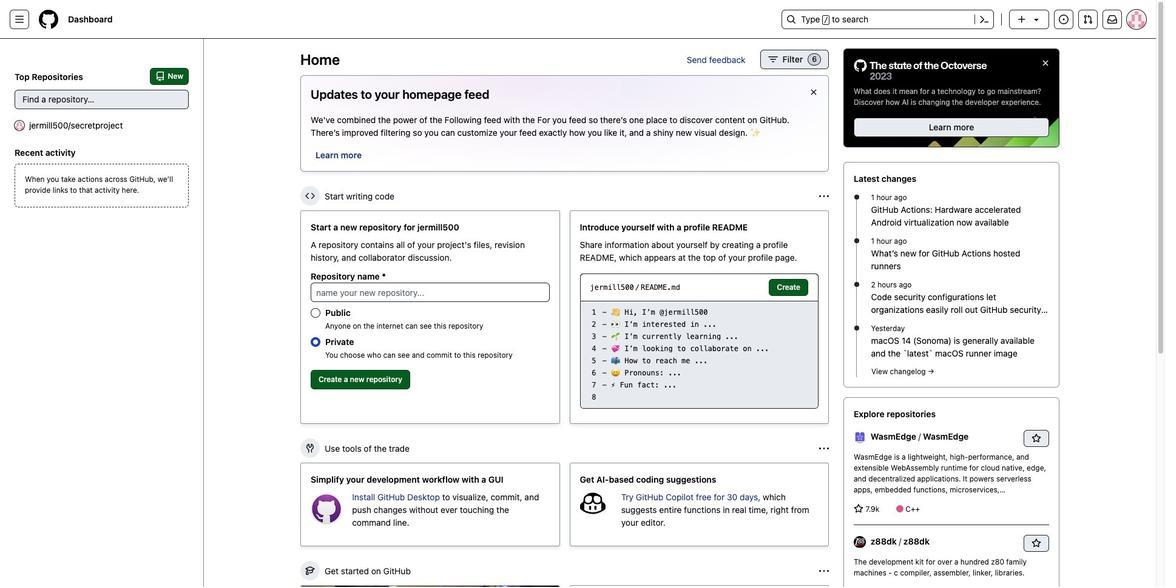 Task type: vqa. For each thing, say whether or not it's contained in the screenshot.
the topmost 'this'
no



Task type: locate. For each thing, give the bounding box(es) containing it.
explore repositories navigation
[[843, 398, 1059, 587]]

1 vertical spatial why am i seeing this? image
[[819, 566, 829, 576]]

none radio inside start a new repository element
[[311, 337, 320, 347]]

None radio
[[311, 308, 320, 318]]

command palette image
[[979, 15, 989, 24]]

triangle down image
[[1032, 15, 1041, 24]]

why am i seeing this? image
[[819, 444, 829, 454], [819, 566, 829, 576]]

what is github? image
[[301, 586, 559, 587]]

Find a repository… text field
[[15, 90, 189, 109]]

why am i seeing this? image for "try the github flow" element
[[819, 566, 829, 576]]

explore element
[[843, 49, 1059, 587]]

0 vertical spatial why am i seeing this? image
[[819, 444, 829, 454]]

None radio
[[311, 337, 320, 347]]

secretproject image
[[15, 120, 24, 130]]

what is github? element
[[300, 586, 560, 587]]

none submit inside introduce yourself with a profile readme element
[[769, 279, 808, 296]]

@z88dk profile image
[[854, 537, 866, 549]]

star this repository image
[[1032, 434, 1041, 444]]

dot fill image
[[852, 192, 861, 202], [852, 236, 861, 246], [852, 280, 861, 290], [852, 323, 861, 333]]

start a new repository element
[[300, 211, 560, 424]]

1 why am i seeing this? image from the top
[[819, 444, 829, 454]]

simplify your development workflow with a gui element
[[300, 463, 560, 547]]

star image
[[854, 504, 863, 514]]

code image
[[305, 191, 315, 201]]

none radio inside start a new repository element
[[311, 308, 320, 318]]

2 why am i seeing this? image from the top
[[819, 566, 829, 576]]

close image
[[1041, 58, 1050, 68]]

star this repository image
[[1032, 539, 1041, 549]]

try the github flow element
[[569, 586, 829, 587]]

github logo image
[[854, 59, 987, 81]]

None submit
[[769, 279, 808, 296]]

plus image
[[1017, 15, 1027, 24]]

why am i seeing this? image for get ai-based coding suggestions element
[[819, 444, 829, 454]]



Task type: describe. For each thing, give the bounding box(es) containing it.
issue opened image
[[1059, 15, 1069, 24]]

why am i seeing this? image
[[819, 191, 829, 201]]

notifications image
[[1107, 15, 1117, 24]]

tools image
[[305, 444, 315, 453]]

3 dot fill image from the top
[[852, 280, 861, 290]]

introduce yourself with a profile readme element
[[569, 211, 829, 424]]

4 dot fill image from the top
[[852, 323, 861, 333]]

mortar board image
[[305, 566, 315, 576]]

github desktop image
[[311, 493, 342, 525]]

@wasmedge profile image
[[854, 432, 866, 444]]

x image
[[809, 87, 819, 97]]

get ai-based coding suggestions element
[[569, 463, 829, 547]]

filter image
[[768, 55, 778, 64]]

1 dot fill image from the top
[[852, 192, 861, 202]]

homepage image
[[39, 10, 58, 29]]

2 dot fill image from the top
[[852, 236, 861, 246]]

Top Repositories search field
[[15, 90, 189, 109]]

name your new repository... text field
[[311, 283, 549, 302]]

git pull request image
[[1083, 15, 1093, 24]]



